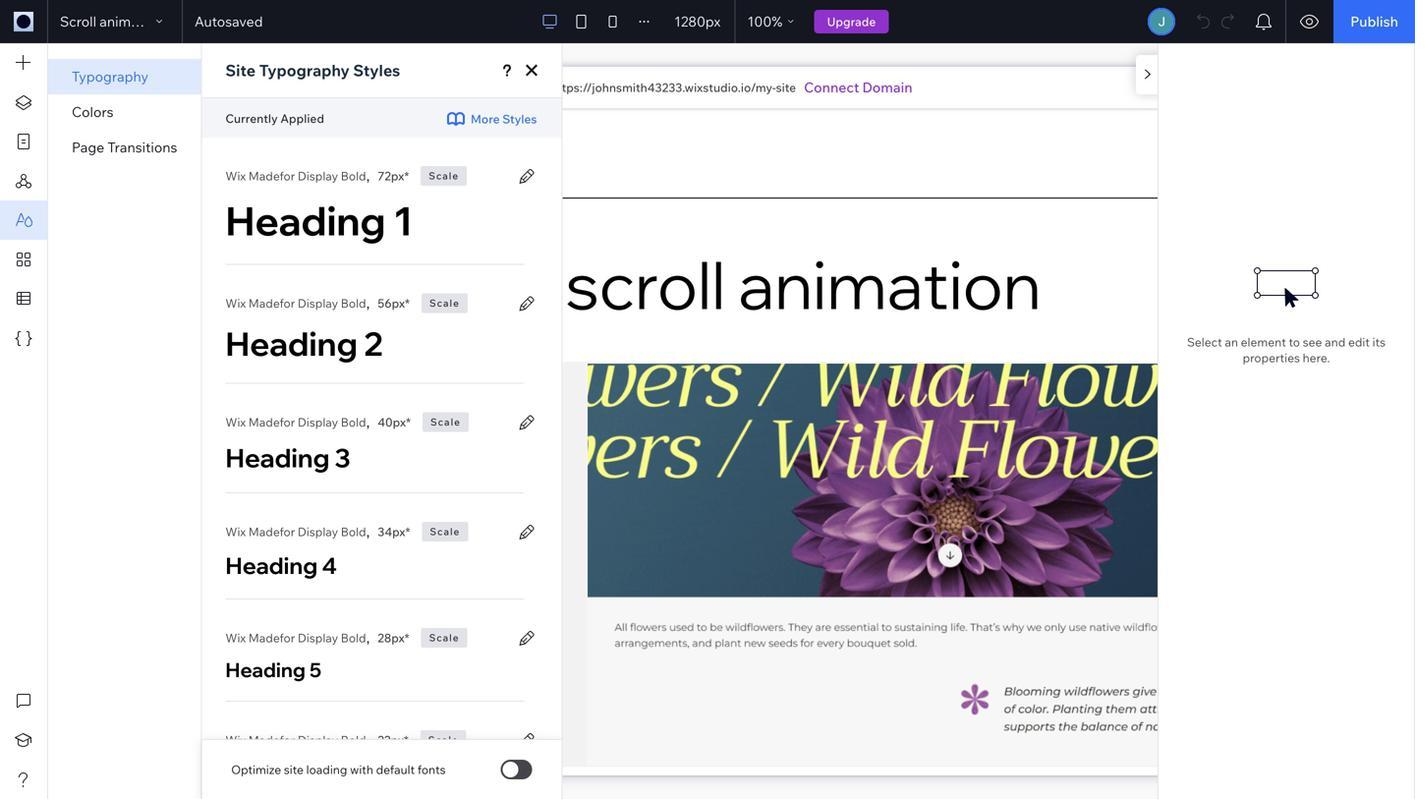 Task type: describe. For each thing, give the bounding box(es) containing it.
element
[[1241, 335, 1286, 349]]

autosaved
[[195, 13, 263, 30]]

heading for heading 5
[[225, 658, 306, 682]]

wix for heading 4
[[225, 524, 246, 539]]

heading 2
[[225, 323, 383, 364]]

bold inside wix madefor display bold , 22px*
[[341, 733, 366, 747]]

display for 1
[[298, 169, 338, 183]]

currently
[[225, 111, 278, 126]]

see
[[1303, 335, 1322, 349]]

wix for heading 2
[[225, 296, 246, 311]]

bold for 2
[[341, 296, 366, 311]]

100 %
[[748, 13, 783, 30]]

3
[[335, 442, 351, 474]]

madefor for heading 3
[[249, 415, 295, 430]]

bold for 4
[[341, 524, 366, 539]]

publish button
[[1334, 0, 1415, 43]]

site for connect
[[776, 80, 796, 95]]

heading for heading 3
[[225, 442, 330, 474]]

1280 px
[[674, 13, 721, 30]]

5
[[309, 658, 322, 682]]

heading 1
[[225, 196, 413, 245]]

, for 1
[[366, 168, 370, 184]]

connect domain button
[[804, 78, 913, 97]]

colors
[[72, 103, 114, 120]]

100
[[748, 13, 772, 30]]

display for 5
[[298, 631, 338, 645]]

wix for heading 5
[[225, 631, 246, 645]]

scale for 4
[[430, 525, 460, 538]]

styles inside more styles button
[[503, 112, 537, 126]]

select an element to see and edit its properties here.
[[1187, 335, 1386, 365]]

site typography styles
[[225, 60, 400, 80]]

loading
[[306, 762, 347, 777]]

40px*
[[378, 415, 411, 430]]

madefor for heading 1
[[249, 169, 295, 183]]

domain
[[863, 79, 913, 96]]

page
[[72, 139, 104, 156]]

fonts
[[418, 762, 446, 777]]

0 horizontal spatial typography
[[72, 68, 148, 85]]

avatar image
[[1150, 10, 1174, 33]]

2
[[364, 323, 383, 364]]

optimize site loading with default fonts
[[231, 762, 446, 777]]

madefor for heading 4
[[249, 524, 295, 539]]

%
[[772, 13, 783, 30]]

wix for heading 1
[[225, 169, 246, 183]]

to
[[1289, 335, 1300, 349]]

heading 3
[[225, 442, 351, 474]]

6 , from the top
[[366, 732, 370, 748]]

0 horizontal spatial styles
[[353, 60, 400, 80]]

scale for 5
[[429, 631, 460, 644]]

wix madefor display bold , 56px*
[[225, 295, 410, 311]]

site
[[225, 60, 256, 80]]

display for 4
[[298, 524, 338, 539]]

site for loading
[[284, 762, 304, 777]]

wix madefor display bold , 22px*
[[225, 732, 409, 748]]

scale for 3
[[430, 416, 461, 428]]



Task type: locate. For each thing, give the bounding box(es) containing it.
bold up with
[[341, 733, 366, 747]]

display inside wix madefor display bold , 72px*
[[298, 169, 338, 183]]

display up loading
[[298, 733, 338, 747]]

3 wix from the top
[[225, 415, 246, 430]]

72px*
[[378, 169, 409, 183]]

wix
[[225, 169, 246, 183], [225, 296, 246, 311], [225, 415, 246, 430], [225, 524, 246, 539], [225, 631, 246, 645], [225, 733, 246, 747]]

, for 5
[[366, 630, 370, 646]]

4 heading from the top
[[225, 551, 318, 580]]

site inside https://johnsmith43233.wixstudio.io/my-site connect domain
[[776, 80, 796, 95]]

22px*
[[378, 733, 409, 747]]

wix inside wix madefor display bold , 40px*
[[225, 415, 246, 430]]

site left connect
[[776, 80, 796, 95]]

wix madefor display bold , 28px*
[[225, 630, 409, 646]]

5 heading from the top
[[225, 658, 306, 682]]

transitions
[[107, 139, 177, 156]]

4 , from the top
[[366, 524, 370, 540]]

6 bold from the top
[[341, 733, 366, 747]]

madefor inside wix madefor display bold , 72px*
[[249, 169, 295, 183]]

here.
[[1303, 350, 1330, 365]]

bold
[[341, 169, 366, 183], [341, 296, 366, 311], [341, 415, 366, 430], [341, 524, 366, 539], [341, 631, 366, 645], [341, 733, 366, 747]]

, left "22px*"
[[366, 732, 370, 748]]

display inside wix madefor display bold , 22px*
[[298, 733, 338, 747]]

wix inside the wix madefor display bold , 28px*
[[225, 631, 246, 645]]

, left 34px* at the left of page
[[366, 524, 370, 540]]

madefor for heading 5
[[249, 631, 295, 645]]

display for 2
[[298, 296, 338, 311]]

bold left 56px*
[[341, 296, 366, 311]]

wix up heading 5
[[225, 631, 246, 645]]

with
[[350, 762, 373, 777]]

, left 56px*
[[366, 295, 370, 311]]

madefor up the heading 2
[[249, 296, 295, 311]]

bold inside wix madefor display bold , 40px*
[[341, 415, 366, 430]]

typography up applied
[[259, 60, 350, 80]]

site
[[776, 80, 796, 95], [284, 762, 304, 777]]

madefor inside "wix madefor display bold , 34px*"
[[249, 524, 295, 539]]

heading for heading 4
[[225, 551, 318, 580]]

heading 5
[[225, 658, 322, 682]]

publish
[[1351, 13, 1399, 30]]

and
[[1325, 335, 1346, 349]]

display up 3
[[298, 415, 338, 430]]

wix madefor display bold , 72px*
[[225, 168, 409, 184]]

4
[[322, 551, 337, 580]]

wix up optimize
[[225, 733, 246, 747]]

2 , from the top
[[366, 295, 370, 311]]

, left "40px*"
[[366, 414, 370, 430]]

site left loading
[[284, 762, 304, 777]]

heading
[[225, 196, 386, 245], [225, 323, 358, 364], [225, 442, 330, 474], [225, 551, 318, 580], [225, 658, 306, 682]]

5 display from the top
[[298, 631, 338, 645]]

https://johnsmith43233.wixstudio.io/my-site connect domain
[[551, 79, 913, 96]]

styles
[[353, 60, 400, 80], [503, 112, 537, 126]]

scale right 72px* at the left top
[[429, 170, 459, 182]]

5 bold from the top
[[341, 631, 366, 645]]

scale for 2
[[429, 297, 460, 309]]

display inside "wix madefor display bold , 34px*"
[[298, 524, 338, 539]]

display up the heading 1
[[298, 169, 338, 183]]

3 madefor from the top
[[249, 415, 295, 430]]

heading for heading 1
[[225, 196, 386, 245]]

more styles
[[471, 112, 537, 126]]

an
[[1225, 335, 1238, 349]]

wix inside wix madefor display bold , 72px*
[[225, 169, 246, 183]]

madefor down currently applied
[[249, 169, 295, 183]]

34px*
[[378, 524, 410, 539]]

bold inside wix madefor display bold , 72px*
[[341, 169, 366, 183]]

0 vertical spatial site
[[776, 80, 796, 95]]

madefor for heading 2
[[249, 296, 295, 311]]

wix up the heading 2
[[225, 296, 246, 311]]

madefor inside the wix madefor display bold , 28px*
[[249, 631, 295, 645]]

bold inside the wix madefor display bold , 56px*
[[341, 296, 366, 311]]

1
[[393, 196, 413, 245]]

display inside wix madefor display bold , 40px*
[[298, 415, 338, 430]]

wix up heading 3
[[225, 415, 246, 430]]

madefor up "heading 4"
[[249, 524, 295, 539]]

madefor inside the wix madefor display bold , 56px*
[[249, 296, 295, 311]]

heading 4
[[225, 551, 337, 580]]

bold left 34px* at the left of page
[[341, 524, 366, 539]]

6 madefor from the top
[[249, 733, 295, 747]]

display inside the wix madefor display bold , 56px*
[[298, 296, 338, 311]]

4 display from the top
[[298, 524, 338, 539]]

applied
[[280, 111, 324, 126]]

56px*
[[378, 296, 410, 311]]

1 horizontal spatial typography
[[259, 60, 350, 80]]

2 heading from the top
[[225, 323, 358, 364]]

madefor inside wix madefor display bold , 40px*
[[249, 415, 295, 430]]

currently applied
[[225, 111, 324, 126]]

4 madefor from the top
[[249, 524, 295, 539]]

6 display from the top
[[298, 733, 338, 747]]

1 wix from the top
[[225, 169, 246, 183]]

display
[[298, 169, 338, 183], [298, 296, 338, 311], [298, 415, 338, 430], [298, 524, 338, 539], [298, 631, 338, 645], [298, 733, 338, 747]]

scale right 28px*
[[429, 631, 460, 644]]

madefor inside wix madefor display bold , 22px*
[[249, 733, 295, 747]]

4 bold from the top
[[341, 524, 366, 539]]

wix down currently
[[225, 169, 246, 183]]

scale up fonts
[[428, 734, 459, 746]]

typography up colors
[[72, 68, 148, 85]]

scale right "40px*"
[[430, 416, 461, 428]]

28px*
[[378, 631, 409, 645]]

properties
[[1243, 350, 1300, 365]]

5 , from the top
[[366, 630, 370, 646]]

wix for heading 3
[[225, 415, 246, 430]]

2 wix from the top
[[225, 296, 246, 311]]

scale right 56px*
[[429, 297, 460, 309]]

heading down "wix madefor display bold , 34px*"
[[225, 551, 318, 580]]

display for 3
[[298, 415, 338, 430]]

select
[[1187, 335, 1222, 349]]

default
[[376, 762, 415, 777]]

its
[[1373, 335, 1386, 349]]

display up the heading 2
[[298, 296, 338, 311]]

3 heading from the top
[[225, 442, 330, 474]]

1 madefor from the top
[[249, 169, 295, 183]]

bold inside "wix madefor display bold , 34px*"
[[341, 524, 366, 539]]

1 , from the top
[[366, 168, 370, 184]]

3 bold from the top
[[341, 415, 366, 430]]

2 bold from the top
[[341, 296, 366, 311]]

, left 72px* at the left top
[[366, 168, 370, 184]]

heading for heading 2
[[225, 323, 358, 364]]

0 horizontal spatial site
[[284, 762, 304, 777]]

2 madefor from the top
[[249, 296, 295, 311]]

heading down wix madefor display bold , 40px*
[[225, 442, 330, 474]]

more
[[471, 112, 500, 126]]

5 wix from the top
[[225, 631, 246, 645]]

https://johnsmith43233.wixstudio.io/my-
[[551, 80, 776, 95]]

wix inside wix madefor display bold , 22px*
[[225, 733, 246, 747]]

bold for 1
[[341, 169, 366, 183]]

madefor up heading 5
[[249, 631, 295, 645]]

1 vertical spatial styles
[[503, 112, 537, 126]]

, for 3
[[366, 414, 370, 430]]

bold left 72px* at the left top
[[341, 169, 366, 183]]

more styles button
[[445, 103, 538, 135]]

, left 28px*
[[366, 630, 370, 646]]

scale
[[429, 170, 459, 182], [429, 297, 460, 309], [430, 416, 461, 428], [430, 525, 460, 538], [429, 631, 460, 644], [428, 734, 459, 746]]

5 madefor from the top
[[249, 631, 295, 645]]

scale right 34px* at the left of page
[[430, 525, 460, 538]]

bold inside the wix madefor display bold , 28px*
[[341, 631, 366, 645]]

bold up 3
[[341, 415, 366, 430]]

heading down wix madefor display bold , 72px* at the left of the page
[[225, 196, 386, 245]]

wix madefor display bold , 34px*
[[225, 524, 410, 540]]

1 display from the top
[[298, 169, 338, 183]]

3 , from the top
[[366, 414, 370, 430]]

display inside the wix madefor display bold , 28px*
[[298, 631, 338, 645]]

4 wix from the top
[[225, 524, 246, 539]]

wix madefor display bold , 40px*
[[225, 414, 411, 430]]

scale for 1
[[429, 170, 459, 182]]

wix inside "wix madefor display bold , 34px*"
[[225, 524, 246, 539]]

heading left 5
[[225, 658, 306, 682]]

madefor up optimize
[[249, 733, 295, 747]]

optimize
[[231, 762, 281, 777]]

6 wix from the top
[[225, 733, 246, 747]]

bold left 28px*
[[341, 631, 366, 645]]

3 display from the top
[[298, 415, 338, 430]]

,
[[366, 168, 370, 184], [366, 295, 370, 311], [366, 414, 370, 430], [366, 524, 370, 540], [366, 630, 370, 646], [366, 732, 370, 748]]

1 bold from the top
[[341, 169, 366, 183]]

px
[[706, 13, 721, 30]]

, for 2
[[366, 295, 370, 311]]

bold for 3
[[341, 415, 366, 430]]

heading down the wix madefor display bold , 56px*
[[225, 323, 358, 364]]

1 heading from the top
[[225, 196, 386, 245]]

edit
[[1348, 335, 1370, 349]]

bold for 5
[[341, 631, 366, 645]]

madefor up heading 3
[[249, 415, 295, 430]]

page transitions
[[72, 139, 177, 156]]

madefor
[[249, 169, 295, 183], [249, 296, 295, 311], [249, 415, 295, 430], [249, 524, 295, 539], [249, 631, 295, 645], [249, 733, 295, 747]]

0 vertical spatial styles
[[353, 60, 400, 80]]

1 horizontal spatial site
[[776, 80, 796, 95]]

, for 4
[[366, 524, 370, 540]]

display up 4
[[298, 524, 338, 539]]

wix up "heading 4"
[[225, 524, 246, 539]]

connect
[[804, 79, 859, 96]]

1 horizontal spatial styles
[[503, 112, 537, 126]]

typography
[[259, 60, 350, 80], [72, 68, 148, 85]]

1 vertical spatial site
[[284, 762, 304, 777]]

2 display from the top
[[298, 296, 338, 311]]

wix inside the wix madefor display bold , 56px*
[[225, 296, 246, 311]]

display up 5
[[298, 631, 338, 645]]

switch
[[501, 760, 532, 779]]

1280
[[674, 13, 706, 30]]



Task type: vqa. For each thing, say whether or not it's contained in the screenshot.
2nd MADEFOR from the bottom of the page
yes



